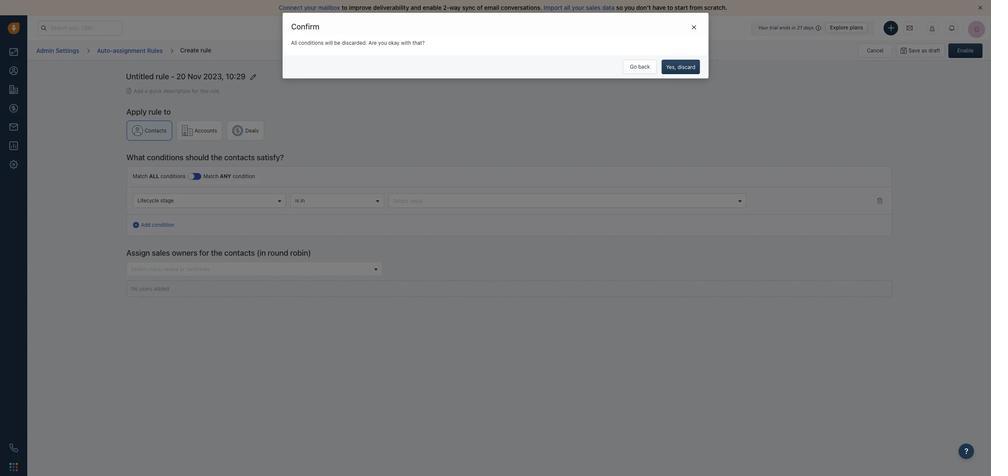 Task type: describe. For each thing, give the bounding box(es) containing it.
add condition
[[141, 222, 174, 228]]

plans
[[850, 24, 864, 31]]

untitled
[[126, 72, 154, 81]]

Search your CRM... text field
[[38, 21, 123, 35]]

admin settings link
[[36, 44, 80, 57]]

match for match any condition
[[204, 173, 219, 180]]

admin
[[36, 47, 54, 54]]

confirm dialog
[[283, 13, 709, 78]]

yes,
[[667, 64, 677, 70]]

start
[[675, 4, 688, 11]]

lifecycle stage
[[138, 197, 174, 204]]

days
[[804, 25, 814, 30]]

1 horizontal spatial for
[[199, 249, 209, 258]]

yes, discard
[[667, 64, 696, 70]]

match all conditions
[[133, 173, 186, 180]]

assignment
[[113, 47, 146, 54]]

go back button
[[623, 60, 657, 74]]

will
[[325, 40, 333, 46]]

1 your from the left
[[304, 4, 317, 11]]

of
[[477, 4, 483, 11]]

Select value search field
[[391, 196, 736, 205]]

deals
[[245, 127, 259, 134]]

21
[[798, 25, 803, 30]]

save as draft button
[[896, 43, 946, 58]]

round
[[268, 249, 288, 258]]

accounts link
[[176, 121, 223, 141]]

2023,
[[203, 72, 224, 81]]

settings
[[56, 47, 79, 54]]

match for match all conditions
[[133, 173, 148, 180]]

discard
[[678, 64, 696, 70]]

0 horizontal spatial condition
[[152, 222, 174, 228]]

trial
[[770, 25, 779, 30]]

back
[[639, 63, 650, 70]]

rule for untitled rule - 20 nov 2023, 10:29
[[156, 72, 169, 81]]

enable button
[[949, 43, 983, 58]]

users
[[139, 286, 153, 292]]

no users added
[[131, 286, 169, 292]]

assign
[[126, 249, 150, 258]]

admin settings
[[36, 47, 79, 54]]

1 vertical spatial contacts
[[224, 249, 255, 258]]

all conditions will be discarded. are you okay with that?
[[291, 40, 425, 46]]

go back
[[630, 63, 650, 70]]

conditions for all
[[299, 40, 324, 46]]

deliverability
[[373, 4, 409, 11]]

don't
[[637, 4, 651, 11]]

email
[[485, 4, 500, 11]]

that?
[[413, 40, 425, 46]]

conversations.
[[501, 4, 542, 11]]

explore plans link
[[826, 23, 868, 33]]

and
[[411, 4, 421, 11]]

with
[[401, 40, 411, 46]]

way
[[450, 4, 461, 11]]

Select users, teams or territories search field
[[129, 265, 371, 274]]

2 the from the top
[[211, 249, 223, 258]]

2-
[[443, 4, 450, 11]]

from
[[690, 4, 703, 11]]

0 vertical spatial contacts
[[224, 153, 255, 162]]

ends
[[780, 25, 791, 30]]

cancel button
[[859, 43, 893, 58]]

0 vertical spatial you
[[625, 4, 635, 11]]

2 your from the left
[[572, 4, 585, 11]]

scratch.
[[705, 4, 728, 11]]

description
[[163, 88, 191, 94]]

is
[[295, 197, 299, 204]]

what conditions should the contacts satisfy?
[[126, 153, 284, 162]]

rule for apply rule to
[[149, 107, 162, 116]]

(in
[[257, 249, 266, 258]]

you inside confirm dialog
[[378, 40, 387, 46]]

rules
[[147, 47, 163, 54]]

untitled rule - 20 nov 2023, 10:29
[[126, 72, 246, 81]]

okay
[[389, 40, 400, 46]]

stage
[[160, 197, 174, 204]]

owners
[[172, 249, 198, 258]]

explore
[[831, 24, 849, 31]]

add for add a quick description for this rule
[[134, 88, 143, 94]]

contacts link
[[126, 121, 172, 141]]

any
[[220, 173, 231, 180]]

assign sales owners for the contacts (in round robin)
[[126, 249, 311, 258]]

phone element
[[5, 440, 22, 457]]



Task type: locate. For each thing, give the bounding box(es) containing it.
accounts
[[195, 127, 217, 134]]

phone image
[[9, 444, 18, 453]]

1 horizontal spatial to
[[342, 4, 348, 11]]

close image
[[979, 6, 983, 10]]

enable
[[958, 47, 974, 54]]

your
[[758, 25, 769, 30]]

sales left data
[[586, 4, 601, 11]]

create
[[180, 46, 199, 54]]

the right owners on the left of page
[[211, 249, 223, 258]]

as
[[922, 47, 928, 54]]

1 vertical spatial conditions
[[147, 153, 184, 162]]

match left all
[[133, 173, 148, 180]]

in
[[792, 25, 796, 30], [301, 197, 305, 204]]

rule
[[201, 46, 211, 54], [156, 72, 169, 81], [210, 88, 220, 94], [149, 107, 162, 116]]

auto-assignment rules
[[97, 47, 163, 54]]

rule right this
[[210, 88, 220, 94]]

add condition link
[[133, 221, 174, 229]]

no
[[131, 286, 138, 292]]

import
[[544, 4, 563, 11]]

satisfy?
[[257, 153, 284, 162]]

1 horizontal spatial you
[[625, 4, 635, 11]]

contacts up match any condition
[[224, 153, 255, 162]]

1 vertical spatial add
[[141, 222, 151, 228]]

auto-assignment rules link
[[97, 44, 163, 57]]

0 horizontal spatial for
[[192, 88, 199, 94]]

0 vertical spatial the
[[211, 153, 222, 162]]

your right all
[[572, 4, 585, 11]]

contacts
[[145, 127, 167, 134]]

1 horizontal spatial match
[[204, 173, 219, 180]]

1 vertical spatial the
[[211, 249, 223, 258]]

1 vertical spatial you
[[378, 40, 387, 46]]

in left "21"
[[792, 25, 796, 30]]

0 horizontal spatial sales
[[152, 249, 170, 258]]

confirm
[[291, 22, 319, 31]]

is in button
[[291, 193, 385, 208]]

robin)
[[290, 249, 311, 258]]

for left this
[[192, 88, 199, 94]]

0 vertical spatial for
[[192, 88, 199, 94]]

add for add condition
[[141, 222, 151, 228]]

the right should
[[211, 153, 222, 162]]

rule left -
[[156, 72, 169, 81]]

yes, discard button
[[662, 60, 701, 74]]

all
[[564, 4, 571, 11]]

0 horizontal spatial in
[[301, 197, 305, 204]]

1 horizontal spatial your
[[572, 4, 585, 11]]

contacts up select users, teams or territories "search field" on the bottom
[[224, 249, 255, 258]]

data
[[603, 4, 615, 11]]

20
[[176, 72, 186, 81]]

you
[[625, 4, 635, 11], [378, 40, 387, 46]]

is in
[[295, 197, 305, 204]]

you right 'are'
[[378, 40, 387, 46]]

save as draft
[[909, 47, 941, 54]]

in inside button
[[301, 197, 305, 204]]

1 horizontal spatial sales
[[586, 4, 601, 11]]

sales right assign
[[152, 249, 170, 258]]

for right owners on the left of page
[[199, 249, 209, 258]]

condition right any
[[233, 173, 255, 180]]

0 vertical spatial sales
[[586, 4, 601, 11]]

0 horizontal spatial match
[[133, 173, 148, 180]]

conditions
[[299, 40, 324, 46], [147, 153, 184, 162], [161, 173, 186, 180]]

0 horizontal spatial your
[[304, 4, 317, 11]]

cancel
[[867, 47, 884, 54]]

2 vertical spatial conditions
[[161, 173, 186, 180]]

0 vertical spatial in
[[792, 25, 796, 30]]

save
[[909, 47, 921, 54]]

sync
[[462, 4, 476, 11]]

what's new image
[[930, 25, 936, 31]]

for
[[192, 88, 199, 94], [199, 249, 209, 258]]

improve
[[349, 4, 372, 11]]

to right the mailbox
[[342, 4, 348, 11]]

freshworks switcher image
[[9, 463, 18, 472]]

2 match from the left
[[204, 173, 219, 180]]

0 vertical spatial condition
[[233, 173, 255, 180]]

to left start
[[668, 4, 674, 11]]

added
[[154, 286, 169, 292]]

rule for create rule
[[201, 46, 211, 54]]

create rule
[[180, 46, 211, 54]]

conditions for what
[[147, 153, 184, 162]]

apply
[[126, 107, 147, 116]]

conditions inside confirm dialog
[[299, 40, 324, 46]]

enable
[[423, 4, 442, 11]]

0 horizontal spatial to
[[164, 107, 171, 116]]

-
[[171, 72, 175, 81]]

quick
[[149, 88, 162, 94]]

0 vertical spatial add
[[134, 88, 143, 94]]

draft
[[929, 47, 941, 54]]

in right is
[[301, 197, 305, 204]]

lifecycle stage button
[[133, 193, 286, 208]]

deals link
[[227, 121, 264, 141]]

add left 'a'
[[134, 88, 143, 94]]

condition
[[233, 173, 255, 180], [152, 222, 174, 228]]

apply rule to
[[126, 107, 171, 116]]

your left the mailbox
[[304, 4, 317, 11]]

match any condition
[[204, 173, 255, 180]]

rule up contacts
[[149, 107, 162, 116]]

1 vertical spatial condition
[[152, 222, 174, 228]]

go
[[630, 63, 637, 70]]

send email image
[[907, 24, 913, 31]]

auto-
[[97, 47, 113, 54]]

2 horizontal spatial to
[[668, 4, 674, 11]]

all
[[291, 40, 297, 46]]

explore plans
[[831, 24, 864, 31]]

connect
[[279, 4, 303, 11]]

add down lifecycle
[[141, 222, 151, 228]]

1 horizontal spatial condition
[[233, 173, 255, 180]]

discarded.
[[342, 40, 367, 46]]

condition down stage
[[152, 222, 174, 228]]

connect your mailbox link
[[279, 4, 342, 11]]

0 vertical spatial conditions
[[299, 40, 324, 46]]

so
[[617, 4, 623, 11]]

are
[[369, 40, 377, 46]]

mailbox
[[318, 4, 340, 11]]

rule right create
[[201, 46, 211, 54]]

a
[[145, 88, 148, 94]]

sales
[[586, 4, 601, 11], [152, 249, 170, 258]]

1 the from the top
[[211, 153, 222, 162]]

what
[[126, 153, 145, 162]]

this
[[200, 88, 209, 94]]

0 horizontal spatial you
[[378, 40, 387, 46]]

10:29
[[226, 72, 246, 81]]

match left any
[[204, 173, 219, 180]]

to up contacts
[[164, 107, 171, 116]]

be
[[334, 40, 341, 46]]

1 match from the left
[[133, 173, 148, 180]]

all
[[149, 173, 159, 180]]

you right so
[[625, 4, 635, 11]]

1 horizontal spatial in
[[792, 25, 796, 30]]

add
[[134, 88, 143, 94], [141, 222, 151, 228]]

add a quick description for this rule
[[134, 88, 220, 94]]

1 vertical spatial in
[[301, 197, 305, 204]]

1 vertical spatial sales
[[152, 249, 170, 258]]

1 vertical spatial for
[[199, 249, 209, 258]]



Task type: vqa. For each thing, say whether or not it's contained in the screenshot.
"rule" associated with Apply rule to
yes



